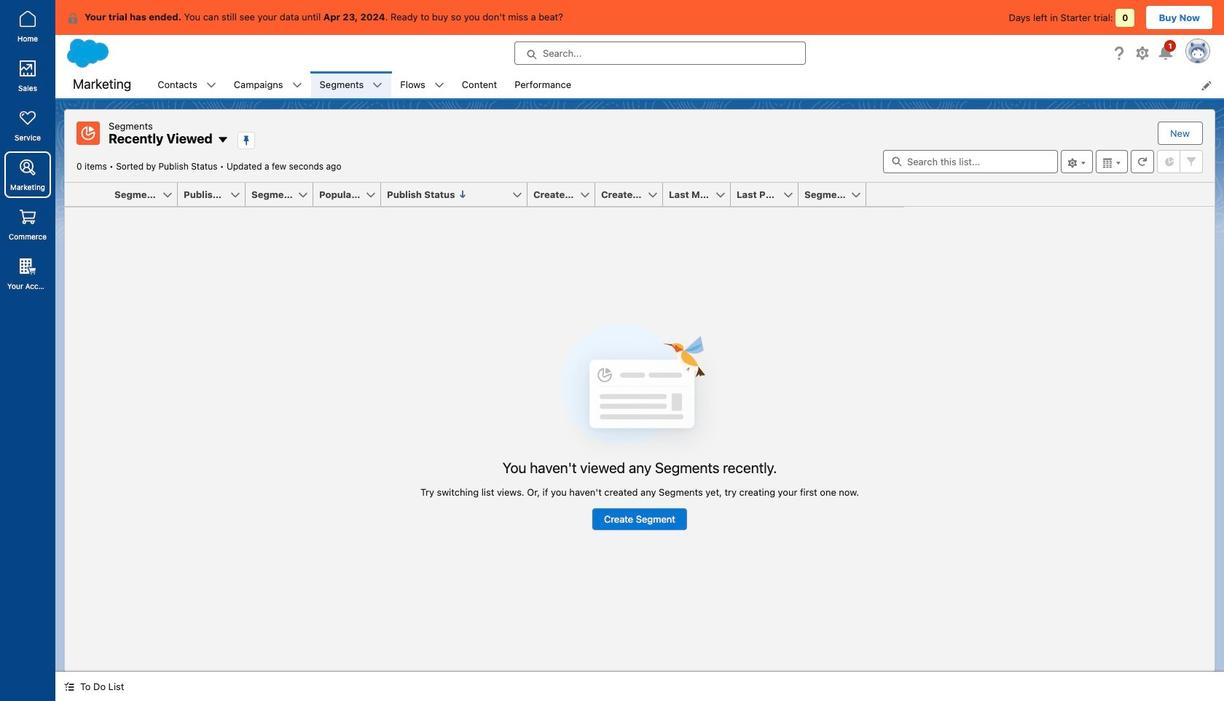 Task type: describe. For each thing, give the bounding box(es) containing it.
segment type element
[[799, 183, 875, 207]]

status inside recently viewed|segments|list view element
[[421, 324, 859, 531]]

item number image
[[65, 183, 109, 206]]

action element
[[867, 183, 905, 207]]

last modified date element
[[663, 183, 740, 207]]

Search Recently Viewed list view. search field
[[883, 150, 1058, 173]]

publish status element
[[381, 183, 537, 207]]

text default image for fourth list item from the right
[[206, 80, 216, 91]]

2 list item from the left
[[225, 71, 311, 98]]

1 list item from the left
[[149, 71, 225, 98]]

text default image for 2nd list item from left
[[292, 80, 302, 91]]

action image
[[867, 183, 905, 206]]

segment status element
[[246, 183, 322, 207]]



Task type: vqa. For each thing, say whether or not it's contained in the screenshot.
Population element
yes



Task type: locate. For each thing, give the bounding box(es) containing it.
item number element
[[65, 183, 109, 207]]

list item
[[149, 71, 225, 98], [225, 71, 311, 98], [311, 71, 392, 98], [392, 71, 453, 98]]

population element
[[313, 183, 390, 207]]

text default image
[[206, 80, 216, 91], [292, 80, 302, 91]]

0 horizontal spatial text default image
[[206, 80, 216, 91]]

3 list item from the left
[[311, 71, 392, 98]]

recently viewed|segments|list view element
[[64, 109, 1216, 673]]

1 text default image from the left
[[206, 80, 216, 91]]

created date element
[[596, 183, 672, 207]]

publish type element
[[178, 183, 254, 207]]

4 list item from the left
[[392, 71, 453, 98]]

list
[[149, 71, 1225, 98]]

segment name element
[[109, 183, 187, 207]]

last publish completed element
[[731, 183, 808, 207]]

text default image
[[67, 12, 79, 24], [373, 80, 383, 91], [434, 80, 445, 91], [217, 134, 229, 146], [64, 682, 74, 693]]

1 horizontal spatial text default image
[[292, 80, 302, 91]]

status
[[421, 324, 859, 531]]

created by element
[[528, 183, 604, 207]]

2 text default image from the left
[[292, 80, 302, 91]]

recently viewed status
[[77, 161, 227, 172]]



